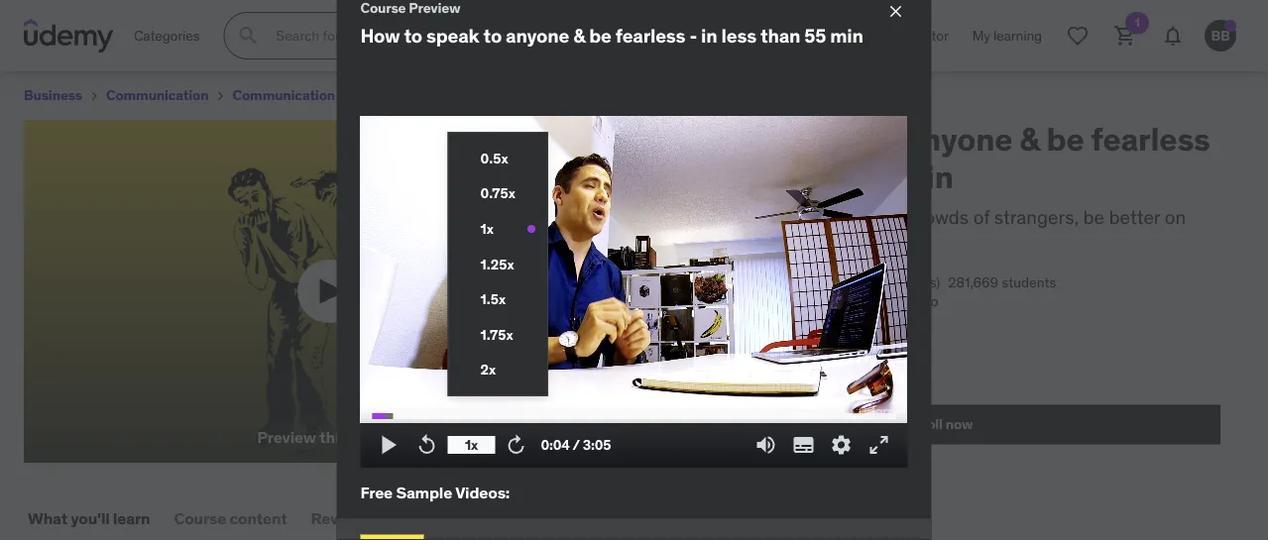 Task type: locate. For each thing, give the bounding box(es) containing it.
in left udemy
[[701, 24, 717, 47]]

0 horizontal spatial fearless
[[616, 24, 686, 47]]

0 vertical spatial of
[[973, 205, 990, 229]]

free for free sample videos:
[[360, 484, 393, 504]]

how inside how to speak to anyone & be fearless - in less than 55 min learn to quickly connect with crowds of strangers, be better on dates or ace that job interview.
[[658, 119, 725, 158]]

fearless for how to speak to anyone & be fearless - in less than 55 min learn to quickly connect with crowds of strangers, be better on dates or ace that job interview.
[[1091, 119, 1210, 158]]

learn
[[113, 508, 150, 528]]

0 vertical spatial &
[[573, 24, 585, 47]]

0 vertical spatial min
[[830, 24, 863, 47]]

1 horizontal spatial -
[[690, 24, 697, 47]]

english
[[682, 348, 728, 365], [767, 348, 813, 365]]

communication link
[[106, 83, 209, 108]]

anyone
[[506, 24, 569, 47], [905, 119, 1013, 158]]

0 horizontal spatial speak
[[426, 24, 479, 47]]

less for how to speak to anyone & be fearless - in less than 55 min
[[721, 24, 757, 47]]

0:04 / 3:05
[[541, 437, 611, 454]]

0 vertical spatial business
[[812, 26, 866, 44]]

2 vertical spatial free
[[360, 484, 393, 504]]

0 vertical spatial less
[[721, 24, 757, 47]]

close modal image
[[886, 2, 906, 22]]

1 horizontal spatial english
[[767, 348, 813, 365]]

of left 'on-'
[[814, 292, 826, 310]]

closed captions image
[[743, 349, 759, 365]]

or
[[709, 231, 726, 255]]

1 horizontal spatial of
[[973, 205, 990, 229]]

free down course language icon
[[658, 376, 696, 400]]

55 for how to speak to anyone & be fearless - in less than 55 min learn to quickly connect with crowds of strangers, be better on dates or ace that job interview.
[[854, 157, 890, 197]]

0.75x
[[480, 185, 516, 203]]

how up 'learn'
[[658, 119, 725, 158]]

0 horizontal spatial of
[[814, 292, 826, 310]]

1 horizontal spatial 1x
[[480, 220, 494, 238]]

by
[[711, 320, 726, 338]]

udemy business
[[766, 26, 866, 44]]

4.5
[[748, 273, 768, 291]]

0 vertical spatial in
[[701, 24, 717, 47]]

0 vertical spatial anyone
[[506, 24, 569, 47]]

than
[[761, 24, 800, 47], [779, 157, 847, 197]]

- for how to speak to anyone & be fearless - in less than 55 min learn to quickly connect with crowds of strangers, be better on dates or ace that job interview.
[[658, 157, 671, 197]]

1x inside dropdown button
[[465, 437, 478, 454]]

free for free
[[658, 376, 696, 400]]

0 horizontal spatial communication
[[106, 86, 209, 104]]

1x down the 0.75x button
[[480, 220, 494, 238]]

0 vertical spatial fearless
[[616, 24, 686, 47]]

57min of on-demand video
[[772, 292, 939, 310]]

0 vertical spatial -
[[690, 24, 697, 47]]

course content
[[174, 508, 287, 528]]

ace
[[731, 231, 761, 255]]

1 vertical spatial less
[[712, 157, 772, 197]]

anyone inside how to speak to anyone & be fearless - in less than 55 min learn to quickly connect with crowds of strangers, be better on dates or ace that job interview.
[[905, 119, 1013, 158]]

55 inside how to speak to anyone & be fearless - in less than 55 min learn to quickly connect with crowds of strangers, be better on dates or ace that job interview.
[[854, 157, 890, 197]]

1x menu
[[449, 133, 547, 396]]

0 horizontal spatial -
[[658, 157, 671, 197]]

reviews button
[[307, 495, 376, 540]]

- up 'learn'
[[658, 157, 671, 197]]

0 horizontal spatial how
[[360, 24, 400, 47]]

enroll now
[[905, 416, 973, 433]]

course
[[351, 427, 401, 448]]

- inside how to speak to anyone & be fearless - in less than 55 min learn to quickly connect with crowds of strangers, be better on dates or ace that job interview.
[[658, 157, 671, 197]]

1x
[[480, 220, 494, 238], [465, 437, 478, 454]]

1 vertical spatial fearless
[[1091, 119, 1210, 158]]

subtitles image
[[792, 434, 816, 458]]

fearless for how to speak to anyone & be fearless - in less than 55 min
[[616, 24, 686, 47]]

less up quickly
[[712, 157, 772, 197]]

free up 'reviews'
[[360, 484, 393, 504]]

1 horizontal spatial &
[[1020, 119, 1040, 158]]

that
[[765, 231, 799, 255]]

min up crowds
[[897, 157, 954, 197]]

2 english from the left
[[767, 348, 813, 365]]

1.5x
[[480, 291, 506, 309]]

less for how to speak to anyone & be fearless - in less than 55 min learn to quickly connect with crowds of strangers, be better on dates or ace that job interview.
[[712, 157, 772, 197]]

0 vertical spatial 55
[[804, 24, 826, 47]]

& for how to speak to anyone & be fearless - in less than 55 min
[[573, 24, 585, 47]]

business down udemy image
[[24, 86, 82, 104]]

min for how to speak to anyone & be fearless - in less than 55 min learn to quickly connect with crowds of strangers, be better on dates or ace that job interview.
[[897, 157, 954, 197]]

0 horizontal spatial english
[[682, 348, 728, 365]]

1 horizontal spatial anyone
[[905, 119, 1013, 158]]

anyone for how to speak to anyone & be fearless - in less than 55 min learn to quickly connect with crowds of strangers, be better on dates or ace that job interview.
[[905, 119, 1013, 158]]

you'll
[[71, 508, 110, 528]]

& inside how to speak to anyone & be fearless - in less than 55 min learn to quickly connect with crowds of strangers, be better on dates or ace that job interview.
[[1020, 119, 1040, 158]]

course language image
[[658, 349, 674, 365]]

1 vertical spatial business
[[24, 86, 82, 104]]

fearless inside how to speak to anyone & be fearless - in less than 55 min learn to quickly connect with crowds of strangers, be better on dates or ace that job interview.
[[1091, 119, 1210, 158]]

1 vertical spatial free
[[658, 376, 696, 400]]

0 horizontal spatial &
[[573, 24, 585, 47]]

1 horizontal spatial min
[[897, 157, 954, 197]]

content
[[229, 508, 287, 528]]

2 communication from the left
[[233, 86, 335, 104]]

1 horizontal spatial speak
[[770, 119, 860, 158]]

in inside how to speak to anyone & be fearless - in less than 55 min learn to quickly connect with crowds of strangers, be better on dates or ace that job interview.
[[678, 157, 705, 197]]

students
[[1002, 273, 1056, 291]]

1 communication from the left
[[106, 86, 209, 104]]

1 horizontal spatial 55
[[854, 157, 890, 197]]

0 horizontal spatial 1x
[[465, 437, 478, 454]]

0 horizontal spatial 55
[[804, 24, 826, 47]]

communication for communication
[[106, 86, 209, 104]]

communication
[[106, 86, 209, 104], [233, 86, 335, 104]]

1 horizontal spatial fearless
[[1091, 119, 1210, 158]]

preview
[[257, 427, 316, 448]]

than for how to speak to anyone & be fearless - in less than 55 min
[[761, 24, 800, 47]]

what you'll learn
[[28, 508, 150, 528]]

instructor link
[[878, 12, 961, 59]]

how
[[360, 24, 400, 47], [658, 119, 725, 158]]

forward 5 seconds image
[[504, 434, 528, 458]]

1 vertical spatial anyone
[[905, 119, 1013, 158]]

ricardo
[[729, 320, 777, 338]]

english down the by
[[682, 348, 728, 365]]

ratings)
[[894, 273, 940, 291]]

min for how to speak to anyone & be fearless - in less than 55 min
[[830, 24, 863, 47]]

now
[[946, 416, 973, 433]]

57min
[[772, 292, 811, 310]]

be
[[589, 24, 612, 47], [1047, 119, 1085, 158], [1083, 205, 1105, 229]]

&
[[573, 24, 585, 47], [1020, 119, 1040, 158]]

-
[[690, 24, 697, 47], [658, 157, 671, 197]]

free left tutorial on the right bottom of the page
[[666, 275, 690, 291]]

be for how to speak to anyone & be fearless - in less than 55 min
[[589, 24, 612, 47]]

instructors button
[[392, 495, 482, 540]]

interview.
[[834, 231, 914, 255]]

free tutorial
[[666, 275, 733, 291]]

1 horizontal spatial how
[[658, 119, 725, 158]]

1 horizontal spatial xsmall image
[[213, 88, 229, 104]]

1 vertical spatial than
[[779, 157, 847, 197]]

in for how to speak to anyone & be fearless - in less than 55 min learn to quickly connect with crowds of strangers, be better on dates or ace that job interview.
[[678, 157, 705, 197]]

1.75x button
[[449, 318, 547, 353]]

1 vertical spatial be
[[1047, 119, 1085, 158]]

less left udemy
[[721, 24, 757, 47]]

1 vertical spatial speak
[[770, 119, 860, 158]]

preview this course
[[257, 427, 401, 448]]

1 horizontal spatial business
[[812, 26, 866, 44]]

1.75x
[[480, 326, 513, 344]]

xsmall image right business link
[[86, 88, 102, 104]]

less
[[721, 24, 757, 47], [712, 157, 772, 197]]

1x right 'rewind 5 seconds' image
[[465, 437, 478, 454]]

(13,234 ratings)
[[845, 273, 940, 291]]

in
[[701, 24, 717, 47], [678, 157, 705, 197]]

speak inside how to speak to anyone & be fearless - in less than 55 min learn to quickly connect with crowds of strangers, be better on dates or ace that job interview.
[[770, 119, 860, 158]]

instructors
[[396, 508, 478, 528]]

how for how to speak to anyone & be fearless - in less than 55 min
[[360, 24, 400, 47]]

0 horizontal spatial xsmall image
[[86, 88, 102, 104]]

- left udemy
[[690, 24, 697, 47]]

1 vertical spatial 1x
[[465, 437, 478, 454]]

0 horizontal spatial anyone
[[506, 24, 569, 47]]

0 vertical spatial than
[[761, 24, 800, 47]]

to
[[404, 24, 422, 47], [483, 24, 502, 47], [732, 119, 763, 158], [867, 119, 898, 158], [710, 205, 727, 229]]

1 vertical spatial min
[[897, 157, 954, 197]]

1 vertical spatial -
[[658, 157, 671, 197]]

than for how to speak to anyone & be fearless - in less than 55 min learn to quickly connect with crowds of strangers, be better on dates or ace that job interview.
[[779, 157, 847, 197]]

free sample videos:
[[360, 484, 510, 504]]

0 vertical spatial 1x
[[480, 220, 494, 238]]

0 vertical spatial speak
[[426, 24, 479, 47]]

281,669
[[948, 273, 999, 291]]

min inside how to speak to anyone & be fearless - in less than 55 min learn to quickly connect with crowds of strangers, be better on dates or ace that job interview.
[[897, 157, 954, 197]]

1 horizontal spatial communication
[[233, 86, 335, 104]]

min right udemy
[[830, 24, 863, 47]]

on-
[[830, 292, 851, 310]]

english down ricardo mendoza link on the bottom right of page
[[767, 348, 813, 365]]

1 vertical spatial &
[[1020, 119, 1040, 158]]

free
[[666, 275, 690, 291], [658, 376, 696, 400], [360, 484, 393, 504]]

0 vertical spatial how
[[360, 24, 400, 47]]

communication skills link
[[233, 83, 373, 108]]

how for how to speak to anyone & be fearless - in less than 55 min learn to quickly connect with crowds of strangers, be better on dates or ace that job interview.
[[658, 119, 725, 158]]

business right udemy
[[812, 26, 866, 44]]

of
[[973, 205, 990, 229], [814, 292, 826, 310]]

in up 'learn'
[[678, 157, 705, 197]]

1.5x button
[[449, 283, 547, 318]]

than inside how to speak to anyone & be fearless - in less than 55 min learn to quickly connect with crowds of strangers, be better on dates or ace that job interview.
[[779, 157, 847, 197]]

business link
[[24, 83, 82, 108]]

better
[[1109, 205, 1160, 229]]

speak
[[426, 24, 479, 47], [770, 119, 860, 158]]

0 horizontal spatial min
[[830, 24, 863, 47]]

free for free tutorial
[[666, 275, 690, 291]]

udemy business link
[[754, 12, 878, 59]]

communication skills
[[233, 86, 373, 104]]

english for english [auto]
[[767, 348, 813, 365]]

how up skills
[[360, 24, 400, 47]]

video
[[905, 292, 939, 310]]

1 vertical spatial 55
[[854, 157, 890, 197]]

of right crowds
[[973, 205, 990, 229]]

crowds
[[908, 205, 969, 229]]

0:04
[[541, 437, 570, 454]]

1.25x button
[[449, 247, 547, 283]]

course
[[174, 508, 226, 528]]

1x inside button
[[480, 220, 494, 238]]

xsmall image
[[86, 88, 102, 104], [213, 88, 229, 104]]

1 vertical spatial how
[[658, 119, 725, 158]]

1 vertical spatial in
[[678, 157, 705, 197]]

1 english from the left
[[682, 348, 728, 365]]

settings image
[[829, 434, 853, 458]]

less inside how to speak to anyone & be fearless - in less than 55 min learn to quickly connect with crowds of strangers, be better on dates or ace that job interview.
[[712, 157, 772, 197]]

0 vertical spatial be
[[589, 24, 612, 47]]

0 vertical spatial free
[[666, 275, 690, 291]]

xsmall image right 'communication' link
[[213, 88, 229, 104]]

1 xsmall image from the left
[[86, 88, 102, 104]]

dates
[[658, 231, 705, 255]]

55
[[804, 24, 826, 47], [854, 157, 890, 197]]

videos:
[[455, 484, 510, 504]]

mendoza
[[780, 320, 836, 338]]

reviews
[[311, 508, 372, 528]]



Task type: vqa. For each thing, say whether or not it's contained in the screenshot.
'in' inside How to speak to anyone & be fearless - in less than 55 min Learn to quickly connect with crowds of strangers, be better on dates or ace that job interview.
yes



Task type: describe. For each thing, give the bounding box(es) containing it.
2 vertical spatial be
[[1083, 205, 1105, 229]]

submit search image
[[236, 24, 260, 48]]

created by ricardo mendoza
[[658, 320, 836, 338]]

english for english
[[682, 348, 728, 365]]

1.25x
[[480, 256, 514, 274]]

1x button
[[449, 212, 547, 247]]

job
[[803, 231, 830, 255]]

enroll now button
[[658, 405, 1221, 445]]

play image
[[377, 434, 401, 458]]

[auto]
[[816, 348, 854, 365]]

of inside how to speak to anyone & be fearless - in less than 55 min learn to quickly connect with crowds of strangers, be better on dates or ace that job interview.
[[973, 205, 990, 229]]

sample
[[396, 484, 452, 504]]

1x for 1x button
[[480, 220, 494, 238]]

(13,234
[[845, 273, 890, 291]]

course content button
[[170, 495, 291, 540]]

what
[[28, 508, 67, 528]]

progress bar slider
[[372, 405, 896, 429]]

1x for 1x dropdown button
[[465, 437, 478, 454]]

small image
[[748, 292, 768, 312]]

anyone for how to speak to anyone & be fearless - in less than 55 min
[[506, 24, 569, 47]]

3:05
[[583, 437, 611, 454]]

connect
[[796, 205, 864, 229]]

55 for how to speak to anyone & be fearless - in less than 55 min
[[804, 24, 826, 47]]

0 horizontal spatial business
[[24, 86, 82, 104]]

2x
[[480, 362, 496, 379]]

demand
[[851, 292, 902, 310]]

speak for how to speak to anyone & be fearless - in less than 55 min learn to quickly connect with crowds of strangers, be better on dates or ace that job interview.
[[770, 119, 860, 158]]

skills
[[338, 86, 373, 104]]

& for how to speak to anyone & be fearless - in less than 55 min learn to quickly connect with crowds of strangers, be better on dates or ace that job interview.
[[1020, 119, 1040, 158]]

281,669 students
[[948, 273, 1056, 291]]

this
[[319, 427, 347, 448]]

strangers,
[[994, 205, 1079, 229]]

udemy image
[[24, 19, 114, 53]]

instructor
[[890, 26, 949, 44]]

0.5x button
[[449, 141, 547, 177]]

2 xsmall image from the left
[[213, 88, 229, 104]]

with
[[868, 205, 904, 229]]

0.75x button
[[449, 177, 547, 212]]

created
[[658, 320, 708, 338]]

english [auto]
[[767, 348, 854, 365]]

what you'll learn button
[[24, 495, 154, 540]]

1x button
[[448, 429, 495, 463]]

rewind 5 seconds image
[[415, 434, 439, 458]]

enroll
[[905, 416, 943, 433]]

- for how to speak to anyone & be fearless - in less than 55 min
[[690, 24, 697, 47]]

be for how to speak to anyone & be fearless - in less than 55 min learn to quickly connect with crowds of strangers, be better on dates or ace that job interview.
[[1047, 119, 1085, 158]]

ricardo mendoza link
[[729, 320, 836, 338]]

0.5x
[[480, 150, 508, 168]]

learn
[[658, 205, 706, 229]]

udemy
[[766, 26, 809, 44]]

how to speak to anyone & be fearless - in less than 55 min
[[360, 24, 863, 47]]

2x button
[[449, 353, 547, 388]]

preview this course button
[[24, 120, 634, 463]]

quickly
[[732, 205, 791, 229]]

in for how to speak to anyone & be fearless - in less than 55 min
[[701, 24, 717, 47]]

fullscreen image
[[867, 434, 891, 458]]

/
[[572, 437, 580, 454]]

1 vertical spatial of
[[814, 292, 826, 310]]

how to speak to anyone & be fearless - in less than 55 min learn to quickly connect with crowds of strangers, be better on dates or ace that job interview.
[[658, 119, 1210, 255]]

communication for communication skills
[[233, 86, 335, 104]]

business inside udemy business link
[[812, 26, 866, 44]]

mute image
[[754, 434, 778, 458]]

tutorial
[[692, 275, 733, 291]]

on
[[1165, 205, 1186, 229]]

speak for how to speak to anyone & be fearless - in less than 55 min
[[426, 24, 479, 47]]



